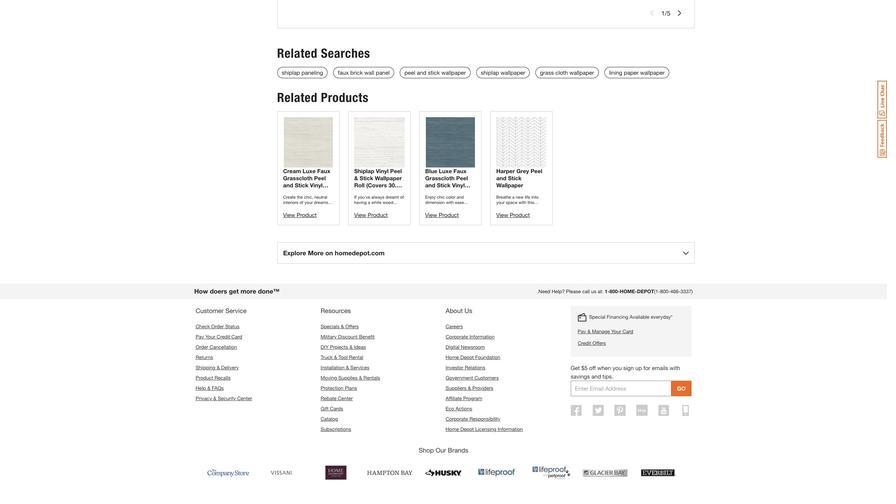 Task type: vqa. For each thing, say whether or not it's contained in the screenshot.
husky "image"
yes



Task type: describe. For each thing, give the bounding box(es) containing it.
status
[[225, 324, 240, 330]]

military discount benefit link
[[321, 334, 375, 340]]

security
[[218, 396, 236, 402]]

financing
[[607, 314, 629, 320]]

how
[[194, 288, 208, 295]]

live chat image
[[878, 81, 888, 119]]

sign
[[624, 365, 634, 371]]

blue luxe faux grasscloth peel and stick vinyl wallpaper roll image
[[426, 117, 476, 168]]

1 horizontal spatial your
[[612, 329, 622, 335]]

installation
[[321, 365, 345, 371]]

special financing available everyday*
[[590, 314, 673, 320]]

manage
[[592, 329, 610, 335]]

us
[[592, 289, 597, 295]]

& for pay & manage your card
[[588, 329, 591, 335]]

harper
[[497, 168, 515, 174]]

careers
[[446, 324, 463, 330]]

vinyl for cream luxe faux grasscloth peel and stick vinyl wallpaper roll
[[310, 182, 323, 189]]

gift
[[321, 406, 329, 412]]

government customers link
[[446, 375, 499, 381]]

& for privacy & security center
[[213, 396, 217, 402]]

home depot blog image
[[637, 405, 648, 417]]

eco actions link
[[446, 406, 473, 412]]

shiplap paneling
[[282, 69, 323, 76]]

at:
[[598, 289, 604, 295]]

corporate for corporate information
[[446, 334, 468, 340]]

harper grey peel and stick wallpaper
[[497, 168, 543, 189]]

view product for cream luxe faux grasscloth peel and stick vinyl wallpaper roll
[[283, 212, 317, 218]]

harper grey peel and stick wallpaper image
[[497, 117, 547, 168]]

up
[[636, 365, 642, 371]]

privacy
[[196, 396, 212, 402]]

the company store image
[[206, 463, 251, 483]]

product for blue luxe faux grasscloth peel and stick vinyl wallpaper roll
[[439, 212, 459, 218]]

3337)
[[681, 289, 693, 295]]

(covers
[[366, 182, 387, 189]]

& down services
[[359, 375, 362, 381]]

& for help & faqs
[[207, 385, 211, 391]]

subscriptions
[[321, 426, 351, 432]]

view for harper grey peel and stick wallpaper
[[497, 212, 509, 218]]

view for cream luxe faux grasscloth peel and stick vinyl wallpaper roll
[[283, 212, 295, 218]]

protection plans
[[321, 385, 357, 391]]

1 800- from the left
[[610, 289, 620, 295]]

Enter Email Address text field
[[571, 381, 672, 397]]

pay your credit card
[[196, 334, 242, 340]]

lining paper wallpaper link
[[605, 67, 670, 78]]

view product for blue luxe faux grasscloth peel and stick vinyl wallpaper roll
[[426, 212, 459, 218]]

digital newsroom link
[[446, 344, 485, 350]]

you
[[613, 365, 622, 371]]

rebate center link
[[321, 396, 353, 402]]

tool
[[339, 354, 348, 361]]

newsroom
[[461, 344, 485, 350]]

stick
[[428, 69, 440, 76]]

check order status link
[[196, 324, 240, 330]]

cream luxe faux grasscloth peel and stick vinyl wallpaper roll image
[[283, 117, 334, 168]]

home depot on facebook image
[[571, 405, 582, 417]]

need
[[539, 289, 551, 295]]

product for cream luxe faux grasscloth peel and stick vinyl wallpaper roll
[[297, 212, 317, 218]]

5
[[667, 9, 671, 17]]

providers
[[473, 385, 494, 391]]

home depot on youtube image
[[659, 405, 670, 417]]

hampton bay image
[[367, 463, 413, 483]]

and inside harper grey peel and stick wallpaper
[[497, 175, 507, 182]]

/
[[665, 9, 667, 17]]

and inside get $5 off when you sign up for emails with savings and tips.
[[592, 373, 601, 380]]

0 horizontal spatial order
[[196, 344, 208, 350]]

home for home depot licensing information
[[446, 426, 459, 432]]

glacier bay image
[[583, 463, 628, 483]]

4 wallpaper from the left
[[641, 69, 665, 76]]

roll for cream luxe faux grasscloth peel and stick vinyl wallpaper roll
[[312, 189, 322, 196]]

466-
[[671, 289, 681, 295]]

customer
[[196, 307, 224, 315]]

check
[[196, 324, 210, 330]]

this is the first slide image
[[650, 10, 655, 16]]

stick inside cream luxe faux grasscloth peel and stick vinyl wallpaper roll
[[295, 182, 309, 189]]

subscriptions link
[[321, 426, 351, 432]]

projects
[[330, 344, 348, 350]]

view product for harper grey peel and stick wallpaper
[[497, 212, 530, 218]]

roll inside shiplap vinyl peel & stick wallpaper roll (covers 30.75 sq. ft.)
[[354, 182, 365, 189]]

home depot on twitter image
[[593, 405, 604, 417]]

plans
[[345, 385, 357, 391]]

military
[[321, 334, 337, 340]]

foundation
[[476, 354, 501, 361]]

stick inside shiplap vinyl peel & stick wallpaper roll (covers 30.75 sq. ft.)
[[360, 175, 374, 182]]

paneling
[[302, 69, 323, 76]]

paper
[[624, 69, 639, 76]]

order cancellation link
[[196, 344, 237, 350]]

view for shiplap vinyl peel & stick wallpaper roll (covers 30.75 sq. ft.)
[[354, 212, 366, 218]]

eco
[[446, 406, 455, 412]]

stick inside blue luxe faux grasscloth peel and stick vinyl wallpaper roll
[[437, 182, 451, 189]]

& for shipping & delivery
[[217, 365, 220, 371]]

peel inside cream luxe faux grasscloth peel and stick vinyl wallpaper roll
[[314, 175, 326, 182]]

moving supplies & rentals link
[[321, 375, 380, 381]]

view product link for shiplap vinyl peel & stick wallpaper roll (covers 30.75 sq. ft.)
[[354, 212, 388, 218]]

home depot licensing information
[[446, 426, 523, 432]]

wallpaper inside cream luxe faux grasscloth peel and stick vinyl wallpaper roll
[[283, 189, 310, 196]]

blue luxe faux grasscloth peel and stick vinyl wallpaper roll link
[[426, 117, 476, 196]]

customer service
[[196, 307, 247, 315]]

rebate
[[321, 396, 337, 402]]

licensing
[[476, 426, 497, 432]]

moving supplies & rentals
[[321, 375, 380, 381]]

affiliate program
[[446, 396, 483, 402]]

shiplap for shiplap paneling
[[282, 69, 300, 76]]

depot for foundation
[[461, 354, 474, 361]]

actions
[[456, 406, 473, 412]]

specials & offers
[[321, 324, 359, 330]]

faux for cream luxe faux grasscloth peel and stick vinyl wallpaper roll
[[317, 168, 330, 174]]

luxe for blue
[[439, 168, 452, 174]]

luxe for cream
[[303, 168, 316, 174]]

and inside blue luxe faux grasscloth peel and stick vinyl wallpaper roll
[[426, 182, 436, 189]]

peel
[[405, 69, 416, 76]]

related for related searches
[[277, 46, 318, 61]]

supplies
[[339, 375, 358, 381]]

home depot on pinterest image
[[615, 405, 626, 417]]

discount
[[338, 334, 358, 340]]

depot
[[638, 289, 655, 295]]

everbilt image
[[637, 463, 682, 483]]

investor relations
[[446, 365, 486, 371]]

home depot mobile apps image
[[683, 405, 690, 417]]

more
[[308, 249, 324, 257]]

corporate information link
[[446, 334, 495, 340]]

shipping & delivery
[[196, 365, 239, 371]]

pay your credit card link
[[196, 334, 242, 340]]

get
[[229, 288, 239, 295]]

savings
[[571, 373, 590, 380]]

view product link for blue luxe faux grasscloth peel and stick vinyl wallpaper roll
[[426, 212, 459, 218]]

(1-
[[655, 289, 661, 295]]

wallpaper inside blue luxe faux grasscloth peel and stick vinyl wallpaper roll
[[426, 189, 453, 196]]

shiplap paneling link
[[277, 67, 328, 78]]

digital
[[446, 344, 460, 350]]

affiliate program link
[[446, 396, 483, 402]]

catalog
[[321, 416, 338, 422]]



Task type: locate. For each thing, give the bounding box(es) containing it.
1 horizontal spatial luxe
[[439, 168, 452, 174]]

2 view from the left
[[426, 212, 438, 218]]

0 horizontal spatial credit
[[217, 334, 230, 340]]

credit up cancellation
[[217, 334, 230, 340]]

wallpaper down cream
[[283, 189, 310, 196]]

wallpaper down blue
[[426, 189, 453, 196]]

product for shiplap vinyl peel & stick wallpaper roll (covers 30.75 sq. ft.)
[[368, 212, 388, 218]]

view for blue luxe faux grasscloth peel and stick vinyl wallpaper roll
[[426, 212, 438, 218]]

vissani image
[[260, 463, 305, 483]]

doers
[[210, 288, 227, 295]]

peel inside harper grey peel and stick wallpaper
[[531, 168, 543, 174]]

0 vertical spatial home
[[446, 354, 459, 361]]

& for installation & services
[[346, 365, 349, 371]]

wallpaper up 30.75
[[375, 175, 402, 182]]

credit offers link
[[578, 340, 673, 347]]

husky image
[[421, 463, 467, 483]]

2 view product link from the left
[[426, 212, 459, 218]]

& for suppliers & providers
[[468, 385, 471, 391]]

vinyl inside cream luxe faux grasscloth peel and stick vinyl wallpaper roll
[[310, 182, 323, 189]]

offers
[[346, 324, 359, 330], [593, 340, 606, 346]]

resources
[[321, 307, 351, 315]]

vinyl inside shiplap vinyl peel & stick wallpaper roll (covers 30.75 sq. ft.)
[[376, 168, 389, 174]]

cancellation
[[210, 344, 237, 350]]

view product link for harper grey peel and stick wallpaper
[[497, 212, 530, 218]]

information
[[470, 334, 495, 340], [498, 426, 523, 432]]

grasscloth inside blue luxe faux grasscloth peel and stick vinyl wallpaper roll
[[426, 175, 455, 182]]

truck & tool rental link
[[321, 354, 363, 361]]

center
[[237, 396, 252, 402], [338, 396, 353, 402]]

installation & services link
[[321, 365, 370, 371]]

0 horizontal spatial luxe
[[303, 168, 316, 174]]

800- right depot
[[661, 289, 671, 295]]

1 vertical spatial offers
[[593, 340, 606, 346]]

2 grasscloth from the left
[[426, 175, 455, 182]]

related for related products
[[277, 90, 318, 105]]

grass
[[540, 69, 554, 76]]

& down government customers at the bottom of page
[[468, 385, 471, 391]]

1 horizontal spatial faux
[[454, 168, 467, 174]]

1 vertical spatial home
[[446, 426, 459, 432]]

rentals
[[364, 375, 380, 381]]

shiplap vinyl peel & stick wallpaper roll (covers 30.75 sq. ft.) image
[[354, 117, 405, 168]]

depot for licensing
[[461, 426, 474, 432]]

1 horizontal spatial information
[[498, 426, 523, 432]]

4 view product link from the left
[[497, 212, 530, 218]]

1 horizontal spatial center
[[338, 396, 353, 402]]

& left ideas
[[350, 344, 353, 350]]

wallpaper down harper
[[497, 182, 524, 189]]

peel inside shiplap vinyl peel & stick wallpaper roll (covers 30.75 sq. ft.)
[[390, 168, 402, 174]]

specials
[[321, 324, 340, 330]]

1 related from the top
[[277, 46, 318, 61]]

1 horizontal spatial card
[[623, 329, 634, 335]]

faux brick wall panel link
[[334, 67, 395, 78]]

and inside cream luxe faux grasscloth peel and stick vinyl wallpaper roll
[[283, 182, 293, 189]]

shiplap wallpaper
[[481, 69, 526, 76]]

credit
[[217, 334, 230, 340], [578, 340, 592, 346]]

lining
[[609, 69, 623, 76]]

lifeproof with petproof technology carpet image
[[529, 463, 574, 483]]

1 shiplap from the left
[[282, 69, 300, 76]]

0 horizontal spatial card
[[232, 334, 242, 340]]

0 horizontal spatial faux
[[317, 168, 330, 174]]

2 corporate from the top
[[446, 416, 468, 422]]

stick down shiplap at the left of page
[[360, 175, 374, 182]]

rebate center
[[321, 396, 353, 402]]

1 horizontal spatial vinyl
[[376, 168, 389, 174]]

your down financing
[[612, 329, 622, 335]]

corporate down careers link
[[446, 334, 468, 340]]

1 view product link from the left
[[283, 212, 317, 218]]

0 vertical spatial related
[[277, 46, 318, 61]]

harper grey peel and stick wallpaper link
[[497, 117, 547, 189]]

home down eco
[[446, 426, 459, 432]]

information right licensing
[[498, 426, 523, 432]]

home decorators collection image
[[313, 463, 359, 483]]

0 horizontal spatial center
[[237, 396, 252, 402]]

and down off in the right bottom of the page
[[592, 373, 601, 380]]

vinyl inside blue luxe faux grasscloth peel and stick vinyl wallpaper roll
[[452, 182, 465, 189]]

roll for blue luxe faux grasscloth peel and stick vinyl wallpaper roll
[[454, 189, 465, 196]]

& down faqs
[[213, 396, 217, 402]]

3 view from the left
[[354, 212, 366, 218]]

protection
[[321, 385, 344, 391]]

responsibility
[[470, 416, 501, 422]]

feedback link image
[[878, 120, 888, 158]]

peel and stick wallpaper link
[[400, 67, 471, 78]]

go button
[[672, 381, 692, 397]]

pay for pay & manage your card
[[578, 329, 587, 335]]

corporate down eco actions
[[446, 416, 468, 422]]

grasscloth for cream
[[283, 175, 313, 182]]

faux right blue
[[454, 168, 467, 174]]

0 horizontal spatial information
[[470, 334, 495, 340]]

1 luxe from the left
[[303, 168, 316, 174]]

please
[[567, 289, 581, 295]]

investor relations link
[[446, 365, 486, 371]]

ft.)
[[365, 189, 373, 196]]

30.75
[[389, 182, 403, 189]]

view product link for cream luxe faux grasscloth peel and stick vinyl wallpaper roll
[[283, 212, 317, 218]]

cloth
[[556, 69, 568, 76]]

0 horizontal spatial your
[[206, 334, 215, 340]]

faux
[[338, 69, 349, 76]]

1 / 5
[[662, 9, 671, 17]]

3 view product link from the left
[[354, 212, 388, 218]]

shiplap vinyl peel & stick wallpaper roll (covers 30.75 sq. ft.) link
[[354, 117, 405, 196]]

view product
[[283, 212, 317, 218], [426, 212, 459, 218], [354, 212, 388, 218], [497, 212, 530, 218]]

moving
[[321, 375, 337, 381]]

related
[[277, 46, 318, 61], [277, 90, 318, 105]]

grasscloth inside cream luxe faux grasscloth peel and stick vinyl wallpaper roll
[[283, 175, 313, 182]]

order up the pay your credit card link
[[211, 324, 224, 330]]

card down status
[[232, 334, 242, 340]]

pay for pay your credit card
[[196, 334, 204, 340]]

faux right cream
[[317, 168, 330, 174]]

faqs
[[212, 385, 224, 391]]

get $5 off when you sign up for emails with savings and tips.
[[571, 365, 681, 380]]

4 view product from the left
[[497, 212, 530, 218]]

shiplap inside 'link'
[[282, 69, 300, 76]]

1 vertical spatial depot
[[461, 426, 474, 432]]

1 corporate from the top
[[446, 334, 468, 340]]

explore
[[283, 249, 306, 257]]

depot down corporate responsibility link
[[461, 426, 474, 432]]

installation & services
[[321, 365, 370, 371]]

and down cream
[[283, 182, 293, 189]]

service
[[226, 307, 247, 315]]

& for specials & offers
[[341, 324, 344, 330]]

1 vertical spatial information
[[498, 426, 523, 432]]

gift cards link
[[321, 406, 343, 412]]

1 home from the top
[[446, 354, 459, 361]]

2 horizontal spatial vinyl
[[452, 182, 465, 189]]

faux for blue luxe faux grasscloth peel and stick vinyl wallpaper roll
[[454, 168, 467, 174]]

0 vertical spatial offers
[[346, 324, 359, 330]]

view product for shiplap vinyl peel & stick wallpaper roll (covers 30.75 sq. ft.)
[[354, 212, 388, 218]]

wallpaper inside 'link'
[[570, 69, 595, 76]]

wallpaper left grass
[[501, 69, 526, 76]]

delivery
[[221, 365, 239, 371]]

peel inside blue luxe faux grasscloth peel and stick vinyl wallpaper roll
[[457, 175, 468, 182]]

shipping
[[196, 365, 215, 371]]

& inside shiplap vinyl peel & stick wallpaper roll (covers 30.75 sq. ft.)
[[354, 175, 358, 182]]

1 horizontal spatial 800-
[[661, 289, 671, 295]]

related down shiplap paneling 'link'
[[277, 90, 318, 105]]

& down shiplap at the left of page
[[354, 175, 358, 182]]

2 depot from the top
[[461, 426, 474, 432]]

and down blue
[[426, 182, 436, 189]]

3 wallpaper from the left
[[570, 69, 595, 76]]

center right security
[[237, 396, 252, 402]]

catalog link
[[321, 416, 338, 422]]

2 faux from the left
[[454, 168, 467, 174]]

0 horizontal spatial grasscloth
[[283, 175, 313, 182]]

faux brick wall panel
[[338, 69, 390, 76]]

3 view product from the left
[[354, 212, 388, 218]]

&
[[354, 175, 358, 182], [341, 324, 344, 330], [588, 329, 591, 335], [350, 344, 353, 350], [334, 354, 337, 361], [217, 365, 220, 371], [346, 365, 349, 371], [359, 375, 362, 381], [207, 385, 211, 391], [468, 385, 471, 391], [213, 396, 217, 402]]

gift cards
[[321, 406, 343, 412]]

2 wallpaper from the left
[[501, 69, 526, 76]]

investor
[[446, 365, 464, 371]]

corporate information
[[446, 334, 495, 340]]

diy
[[321, 344, 329, 350]]

information up newsroom
[[470, 334, 495, 340]]

done™
[[258, 288, 280, 295]]

wallpaper right paper
[[641, 69, 665, 76]]

services
[[351, 365, 370, 371]]

product for harper grey peel and stick wallpaper
[[510, 212, 530, 218]]

grasscloth down blue
[[426, 175, 455, 182]]

stick inside harper grey peel and stick wallpaper
[[508, 175, 522, 182]]

stick down grey
[[508, 175, 522, 182]]

home down digital
[[446, 354, 459, 361]]

wallpaper inside shiplap vinyl peel & stick wallpaper roll (covers 30.75 sq. ft.)
[[375, 175, 402, 182]]

roll inside cream luxe faux grasscloth peel and stick vinyl wallpaper roll
[[312, 189, 322, 196]]

stick down cream
[[295, 182, 309, 189]]

1 center from the left
[[237, 396, 252, 402]]

2 view product from the left
[[426, 212, 459, 218]]

product
[[297, 212, 317, 218], [439, 212, 459, 218], [368, 212, 388, 218], [510, 212, 530, 218], [196, 375, 213, 381]]

credit down pay & manage your card
[[578, 340, 592, 346]]

credit offers
[[578, 340, 606, 346]]

offers up discount on the left
[[346, 324, 359, 330]]

luxe
[[303, 168, 316, 174], [439, 168, 452, 174]]

center down "plans"
[[338, 396, 353, 402]]

home for home depot foundation
[[446, 354, 459, 361]]

careers link
[[446, 324, 463, 330]]

help
[[196, 385, 206, 391]]

more
[[241, 288, 256, 295]]

corporate for corporate responsibility
[[446, 416, 468, 422]]

grasscloth for blue
[[426, 175, 455, 182]]

1 vertical spatial related
[[277, 90, 318, 105]]

2 horizontal spatial roll
[[454, 189, 465, 196]]

0 vertical spatial order
[[211, 324, 224, 330]]

0 vertical spatial information
[[470, 334, 495, 340]]

about us
[[446, 307, 473, 315]]

1 view from the left
[[283, 212, 295, 218]]

peel
[[390, 168, 402, 174], [531, 168, 543, 174], [314, 175, 326, 182], [457, 175, 468, 182]]

cream luxe faux grasscloth peel and stick vinyl wallpaper roll link
[[283, 117, 334, 196]]

and
[[417, 69, 427, 76], [497, 175, 507, 182], [283, 182, 293, 189], [426, 182, 436, 189], [592, 373, 601, 380]]

4 view from the left
[[497, 212, 509, 218]]

& right help
[[207, 385, 211, 391]]

searches
[[321, 46, 370, 61]]

2 shiplap from the left
[[481, 69, 499, 76]]

0 horizontal spatial 800-
[[610, 289, 620, 295]]

1 horizontal spatial credit
[[578, 340, 592, 346]]

2 center from the left
[[338, 396, 353, 402]]

your up order cancellation link
[[206, 334, 215, 340]]

& up recalls
[[217, 365, 220, 371]]

and down harper
[[497, 175, 507, 182]]

stick down blue
[[437, 182, 451, 189]]

military discount benefit
[[321, 334, 375, 340]]

2 home from the top
[[446, 426, 459, 432]]

1 horizontal spatial roll
[[354, 182, 365, 189]]

pay up credit offers on the right bottom of the page
[[578, 329, 587, 335]]

cream luxe faux grasscloth peel and stick vinyl wallpaper roll
[[283, 168, 330, 196]]

ideas
[[354, 344, 366, 350]]

faux inside blue luxe faux grasscloth peel and stick vinyl wallpaper roll
[[454, 168, 467, 174]]

1 faux from the left
[[317, 168, 330, 174]]

& left manage
[[588, 329, 591, 335]]

card up credit offers link
[[623, 329, 634, 335]]

1 vertical spatial corporate
[[446, 416, 468, 422]]

wall
[[365, 69, 374, 76]]

0 vertical spatial credit
[[217, 334, 230, 340]]

1 vertical spatial credit
[[578, 340, 592, 346]]

depot up the investor relations link
[[461, 354, 474, 361]]

panel
[[376, 69, 390, 76]]

1 horizontal spatial order
[[211, 324, 224, 330]]

off
[[590, 365, 596, 371]]

grasscloth down cream
[[283, 175, 313, 182]]

offers down manage
[[593, 340, 606, 346]]

& left tool
[[334, 354, 337, 361]]

2 800- from the left
[[661, 289, 671, 295]]

related up "shiplap paneling"
[[277, 46, 318, 61]]

luxe right cream
[[303, 168, 316, 174]]

2 luxe from the left
[[439, 168, 452, 174]]

& for truck & tool rental
[[334, 354, 337, 361]]

check order status
[[196, 324, 240, 330]]

luxe inside blue luxe faux grasscloth peel and stick vinyl wallpaper roll
[[439, 168, 452, 174]]

product recalls
[[196, 375, 231, 381]]

800- right at:
[[610, 289, 620, 295]]

2 related from the top
[[277, 90, 318, 105]]

0 horizontal spatial shiplap
[[282, 69, 300, 76]]

wallpaper right cloth
[[570, 69, 595, 76]]

1 horizontal spatial grasscloth
[[426, 175, 455, 182]]

call
[[583, 289, 590, 295]]

lifeproof flooring image
[[475, 463, 520, 483]]

1 depot from the top
[[461, 354, 474, 361]]

1 horizontal spatial offers
[[593, 340, 606, 346]]

shiplap for shiplap wallpaper
[[481, 69, 499, 76]]

shiplap vinyl peel & stick wallpaper roll (covers 30.75 sq. ft.)
[[354, 168, 403, 196]]

0 horizontal spatial offers
[[346, 324, 359, 330]]

0 horizontal spatial vinyl
[[310, 182, 323, 189]]

and right peel
[[417, 69, 427, 76]]

affiliate
[[446, 396, 462, 402]]

1 wallpaper from the left
[[442, 69, 466, 76]]

order up returns link
[[196, 344, 208, 350]]

0 horizontal spatial roll
[[312, 189, 322, 196]]

brick
[[351, 69, 363, 76]]

1 horizontal spatial pay
[[578, 329, 587, 335]]

wallpaper right stick
[[442, 69, 466, 76]]

home depot foundation link
[[446, 354, 501, 361]]

next slide image
[[677, 10, 683, 16]]

0 vertical spatial depot
[[461, 354, 474, 361]]

roll inside blue luxe faux grasscloth peel and stick vinyl wallpaper roll
[[454, 189, 465, 196]]

when
[[598, 365, 611, 371]]

0 horizontal spatial pay
[[196, 334, 204, 340]]

shiplap wallpaper link
[[477, 67, 530, 78]]

shipping & delivery link
[[196, 365, 239, 371]]

eco actions
[[446, 406, 473, 412]]

vinyl for blue luxe faux grasscloth peel and stick vinyl wallpaper roll
[[452, 182, 465, 189]]

wallpaper inside harper grey peel and stick wallpaper
[[497, 182, 524, 189]]

luxe inside cream luxe faux grasscloth peel and stick vinyl wallpaper roll
[[303, 168, 316, 174]]

peel and stick wallpaper
[[405, 69, 466, 76]]

& up the military discount benefit link
[[341, 324, 344, 330]]

& up supplies
[[346, 365, 349, 371]]

0 vertical spatial corporate
[[446, 334, 468, 340]]

1 grasscloth from the left
[[283, 175, 313, 182]]

1 vertical spatial order
[[196, 344, 208, 350]]

pay down check
[[196, 334, 204, 340]]

1 view product from the left
[[283, 212, 317, 218]]

1 horizontal spatial shiplap
[[481, 69, 499, 76]]

luxe right blue
[[439, 168, 452, 174]]

faux inside cream luxe faux grasscloth peel and stick vinyl wallpaper roll
[[317, 168, 330, 174]]



